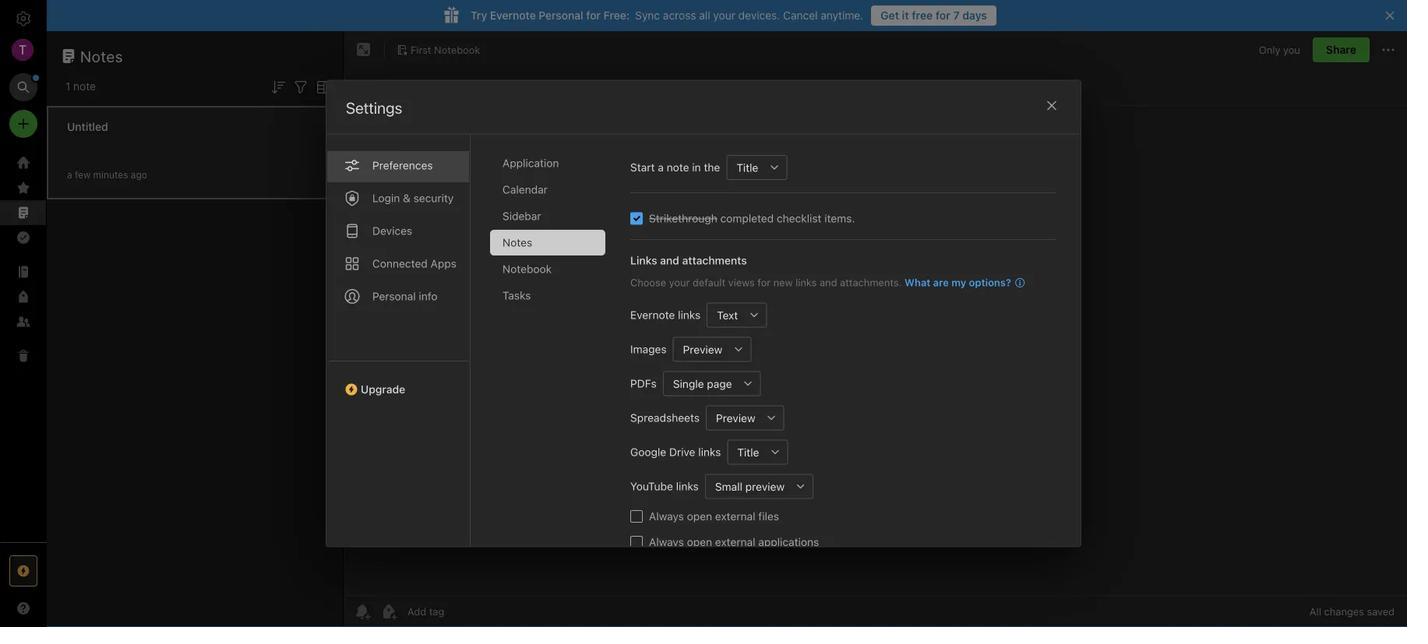 Task type: vqa. For each thing, say whether or not it's contained in the screenshot.


Task type: locate. For each thing, give the bounding box(es) containing it.
1 vertical spatial notes
[[503, 236, 532, 249]]

default
[[693, 276, 726, 288]]

evernote right the try at top left
[[490, 9, 536, 22]]

expand note image
[[355, 41, 373, 59]]

always open external applications
[[649, 535, 819, 548]]

personal down connected on the top of the page
[[373, 290, 416, 302]]

tab list containing application
[[490, 150, 618, 547]]

upgrade
[[361, 383, 405, 396]]

1 vertical spatial external
[[715, 535, 756, 548]]

0 vertical spatial and
[[660, 254, 680, 267]]

a left few
[[67, 170, 72, 180]]

tree
[[0, 150, 47, 542]]

notebook up 21,
[[434, 44, 480, 55]]

title button right the
[[727, 155, 762, 180]]

notes
[[80, 47, 123, 65], [503, 236, 532, 249]]

0 horizontal spatial notebook
[[434, 44, 480, 55]]

open up 'always open external applications'
[[687, 510, 712, 523]]

ago
[[131, 170, 147, 180]]

1 always from the top
[[649, 510, 684, 523]]

files
[[759, 510, 779, 523]]

0 vertical spatial preview button
[[673, 337, 727, 362]]

your right "all"
[[713, 9, 736, 22]]

1 vertical spatial notebook
[[503, 262, 552, 275]]

0 vertical spatial notes
[[80, 47, 123, 65]]

notebook up the tasks
[[503, 262, 552, 275]]

0 horizontal spatial note
[[73, 80, 96, 93]]

external
[[715, 510, 756, 523], [715, 535, 756, 548]]

anytime.
[[821, 9, 864, 22]]

1 vertical spatial title
[[738, 446, 759, 458]]

open
[[687, 510, 712, 523], [687, 535, 712, 548]]

1 horizontal spatial tab list
[[490, 150, 618, 547]]

2 external from the top
[[715, 535, 756, 548]]

the
[[704, 161, 720, 173]]

preview
[[746, 480, 785, 493]]

all
[[699, 9, 710, 22]]

always right 'always open external files' option
[[649, 510, 684, 523]]

2 always from the top
[[649, 535, 684, 548]]

personal
[[539, 9, 584, 22], [373, 290, 416, 302]]

drive
[[669, 445, 696, 458]]

preview button down the page
[[706, 405, 760, 430]]

1 horizontal spatial notes
[[503, 236, 532, 249]]

page
[[707, 377, 732, 390]]

and right links
[[660, 254, 680, 267]]

text
[[717, 308, 738, 321]]

1 vertical spatial title button
[[727, 440, 763, 464]]

get
[[881, 9, 899, 22]]

personal left free:
[[539, 9, 584, 22]]

text button
[[707, 302, 742, 327]]

1 vertical spatial your
[[669, 276, 690, 288]]

links left text button
[[678, 308, 701, 321]]

0 horizontal spatial and
[[660, 254, 680, 267]]

your down links and attachments
[[669, 276, 690, 288]]

title
[[737, 161, 759, 174], [738, 446, 759, 458]]

tab list for start a note in the
[[490, 150, 618, 547]]

always
[[649, 510, 684, 523], [649, 535, 684, 548]]

last
[[356, 79, 378, 92]]

last edited on nov 21, 2023
[[356, 79, 497, 92]]

0 horizontal spatial tab list
[[327, 134, 471, 547]]

preview up single page
[[683, 343, 723, 356]]

tab list
[[327, 134, 471, 547], [490, 150, 618, 547]]

1 vertical spatial preview button
[[706, 405, 760, 430]]

first
[[411, 44, 431, 55]]

applications
[[759, 535, 819, 548]]

a few minutes ago
[[67, 170, 147, 180]]

0 vertical spatial note
[[73, 80, 96, 93]]

external down always open external files
[[715, 535, 756, 548]]

google drive links
[[631, 445, 721, 458]]

7
[[954, 9, 960, 22]]

notes up 1 note
[[80, 47, 123, 65]]

1 vertical spatial personal
[[373, 290, 416, 302]]

note
[[73, 80, 96, 93], [667, 161, 689, 173]]

my
[[952, 276, 967, 288]]

note left in at the top of page
[[667, 161, 689, 173]]

Choose default view option for PDFs field
[[663, 371, 761, 396]]

and left attachments.
[[820, 276, 837, 288]]

0 horizontal spatial notes
[[80, 47, 123, 65]]

preview button up single page button
[[673, 337, 727, 362]]

calendar tab
[[490, 177, 606, 202]]

1 horizontal spatial evernote
[[631, 308, 675, 321]]

title up small preview button
[[738, 446, 759, 458]]

attachments.
[[840, 276, 902, 288]]

0 vertical spatial open
[[687, 510, 712, 523]]

links right drive
[[699, 445, 721, 458]]

settings image
[[14, 9, 33, 28]]

free
[[912, 9, 933, 22]]

open down always open external files
[[687, 535, 712, 548]]

evernote links
[[631, 308, 701, 321]]

title right the
[[737, 161, 759, 174]]

1 horizontal spatial notebook
[[503, 262, 552, 275]]

external up 'always open external applications'
[[715, 510, 756, 523]]

across
[[663, 9, 696, 22]]

&
[[403, 191, 411, 204]]

small preview
[[715, 480, 785, 493]]

upgrade image
[[14, 562, 33, 581]]

for left 7
[[936, 9, 951, 22]]

1 open from the top
[[687, 510, 712, 523]]

note right 1
[[73, 80, 96, 93]]

for left free:
[[586, 9, 601, 22]]

0 vertical spatial title button
[[727, 155, 762, 180]]

changes
[[1325, 606, 1365, 618]]

strikethrough completed checklist items.
[[649, 212, 855, 224]]

0 vertical spatial always
[[649, 510, 684, 523]]

1 horizontal spatial personal
[[539, 9, 584, 22]]

always right always open external applications option
[[649, 535, 684, 548]]

evernote
[[490, 9, 536, 22], [631, 308, 675, 321]]

completed
[[721, 212, 774, 224]]

for inside button
[[936, 9, 951, 22]]

single
[[673, 377, 704, 390]]

2 open from the top
[[687, 535, 712, 548]]

and
[[660, 254, 680, 267], [820, 276, 837, 288]]

0 horizontal spatial your
[[669, 276, 690, 288]]

edited
[[380, 79, 412, 92]]

untitled
[[67, 120, 108, 133]]

close image
[[1043, 96, 1061, 115]]

1 horizontal spatial and
[[820, 276, 837, 288]]

for left new at the right
[[758, 276, 771, 288]]

for for free:
[[586, 9, 601, 22]]

title button down preview field
[[727, 440, 763, 464]]

title for google drive links
[[738, 446, 759, 458]]

preview for spreadsheets
[[716, 411, 756, 424]]

title inside choose default view option for google drive links field
[[738, 446, 759, 458]]

0 vertical spatial external
[[715, 510, 756, 523]]

notes down sidebar
[[503, 236, 532, 249]]

0 horizontal spatial a
[[67, 170, 72, 180]]

in
[[692, 161, 701, 173]]

external for files
[[715, 510, 756, 523]]

few
[[75, 170, 91, 180]]

0 horizontal spatial evernote
[[490, 9, 536, 22]]

1 vertical spatial preview
[[716, 411, 756, 424]]

calendar
[[503, 183, 548, 196]]

home image
[[14, 154, 33, 172]]

notebook inside tab
[[503, 262, 552, 275]]

1 external from the top
[[715, 510, 756, 523]]

0 horizontal spatial for
[[586, 9, 601, 22]]

Choose default view option for Images field
[[673, 337, 752, 362]]

free:
[[604, 9, 630, 22]]

add a reminder image
[[353, 602, 372, 621]]

login & security
[[373, 191, 454, 204]]

saved
[[1367, 606, 1395, 618]]

what
[[905, 276, 931, 288]]

title inside field
[[737, 161, 759, 174]]

0 vertical spatial title
[[737, 161, 759, 174]]

your
[[713, 9, 736, 22], [669, 276, 690, 288]]

evernote down choose
[[631, 308, 675, 321]]

1 vertical spatial always
[[649, 535, 684, 548]]

1 horizontal spatial your
[[713, 9, 736, 22]]

add tag image
[[380, 602, 398, 621]]

0 vertical spatial preview
[[683, 343, 723, 356]]

preview
[[683, 343, 723, 356], [716, 411, 756, 424]]

for for 7
[[936, 9, 951, 22]]

Note Editor text field
[[344, 106, 1408, 595]]

preview button
[[673, 337, 727, 362], [706, 405, 760, 430]]

a
[[658, 161, 664, 173], [67, 170, 72, 180]]

1 horizontal spatial a
[[658, 161, 664, 173]]

0 vertical spatial notebook
[[434, 44, 480, 55]]

cancel
[[783, 9, 818, 22]]

preview down the page
[[716, 411, 756, 424]]

1 vertical spatial open
[[687, 535, 712, 548]]

first notebook
[[411, 44, 480, 55]]

connected
[[373, 257, 428, 270]]

Choose default view option for Spreadsheets field
[[706, 405, 785, 430]]

tab list containing preferences
[[327, 134, 471, 547]]

1 horizontal spatial note
[[667, 161, 689, 173]]

choose
[[631, 276, 666, 288]]

Choose default view option for YouTube links field
[[705, 474, 814, 499]]

you
[[1284, 44, 1301, 56]]

what are my options?
[[905, 276, 1012, 288]]

0 vertical spatial evernote
[[490, 9, 536, 22]]

for
[[586, 9, 601, 22], [936, 9, 951, 22], [758, 276, 771, 288]]

links
[[796, 276, 817, 288], [678, 308, 701, 321], [699, 445, 721, 458], [676, 480, 699, 493]]

spreadsheets
[[631, 411, 700, 424]]

1 horizontal spatial for
[[758, 276, 771, 288]]

Always open external files checkbox
[[631, 510, 643, 523]]

2 horizontal spatial for
[[936, 9, 951, 22]]

get it free for 7 days button
[[871, 5, 997, 26]]

notes inside tab
[[503, 236, 532, 249]]

only you
[[1259, 44, 1301, 56]]

share button
[[1313, 37, 1370, 62]]

youtube links
[[631, 480, 699, 493]]

a right start
[[658, 161, 664, 173]]

days
[[963, 9, 987, 22]]

preview for images
[[683, 343, 723, 356]]



Task type: describe. For each thing, give the bounding box(es) containing it.
tasks
[[503, 289, 531, 302]]

sidebar tab
[[490, 203, 606, 229]]

links
[[631, 254, 657, 267]]

application tab
[[490, 150, 606, 176]]

pdfs
[[631, 377, 657, 390]]

checklist
[[777, 212, 822, 224]]

title button for start a note in the
[[727, 155, 762, 180]]

1 vertical spatial evernote
[[631, 308, 675, 321]]

1 vertical spatial note
[[667, 161, 689, 173]]

notebook inside button
[[434, 44, 480, 55]]

tasks tab
[[490, 283, 606, 308]]

Start a new note in the body or title. field
[[727, 155, 787, 180]]

info
[[419, 290, 438, 302]]

tab list for application
[[327, 134, 471, 547]]

0 horizontal spatial personal
[[373, 290, 416, 302]]

nov
[[431, 79, 451, 92]]

Select365 checkbox
[[631, 212, 643, 224]]

new
[[774, 276, 793, 288]]

all
[[1310, 606, 1322, 618]]

open for always open external files
[[687, 510, 712, 523]]

strikethrough
[[649, 212, 718, 224]]

on
[[415, 79, 428, 92]]

Always open external applications checkbox
[[631, 536, 643, 548]]

title for start a note in the
[[737, 161, 759, 174]]

it
[[902, 9, 909, 22]]

connected apps
[[373, 257, 457, 270]]

try
[[471, 9, 487, 22]]

1
[[65, 80, 70, 93]]

devices
[[373, 224, 412, 237]]

youtube
[[631, 480, 673, 493]]

minutes
[[93, 170, 128, 180]]

preferences
[[373, 159, 433, 171]]

0 vertical spatial your
[[713, 9, 736, 22]]

start a note in the
[[631, 161, 720, 173]]

share
[[1326, 43, 1357, 56]]

links down drive
[[676, 480, 699, 493]]

title button for google drive links
[[727, 440, 763, 464]]

2023
[[471, 79, 497, 92]]

1 note
[[65, 80, 96, 93]]

security
[[414, 191, 454, 204]]

external for applications
[[715, 535, 756, 548]]

small preview button
[[705, 474, 789, 499]]

0 vertical spatial personal
[[539, 9, 584, 22]]

first notebook button
[[391, 39, 486, 61]]

notes tab
[[490, 230, 606, 255]]

always for always open external applications
[[649, 535, 684, 548]]

start
[[631, 161, 655, 173]]

Choose default view option for Google Drive links field
[[727, 440, 788, 464]]

note window element
[[344, 31, 1408, 627]]

all changes saved
[[1310, 606, 1395, 618]]

try evernote personal for free: sync across all your devices. cancel anytime.
[[471, 9, 864, 22]]

sync
[[635, 9, 660, 22]]

views
[[728, 276, 755, 288]]

login
[[373, 191, 400, 204]]

devices.
[[739, 9, 780, 22]]

small
[[715, 480, 743, 493]]

images
[[631, 343, 667, 355]]

preview button for images
[[673, 337, 727, 362]]

choose your default views for new links and attachments.
[[631, 276, 902, 288]]

google
[[631, 445, 666, 458]]

are
[[933, 276, 949, 288]]

attachments
[[682, 254, 747, 267]]

only
[[1259, 44, 1281, 56]]

upgrade button
[[327, 360, 470, 402]]

single page button
[[663, 371, 736, 396]]

open for always open external applications
[[687, 535, 712, 548]]

1 vertical spatial and
[[820, 276, 837, 288]]

notebook tab
[[490, 256, 606, 282]]

application
[[503, 156, 559, 169]]

items.
[[825, 212, 855, 224]]

single page
[[673, 377, 732, 390]]

sidebar
[[503, 209, 541, 222]]

links right new at the right
[[796, 276, 817, 288]]

settings
[[346, 99, 402, 117]]

preview button for spreadsheets
[[706, 405, 760, 430]]

Choose default view option for Evernote links field
[[707, 302, 767, 327]]

always for always open external files
[[649, 510, 684, 523]]

always open external files
[[649, 510, 779, 523]]

personal info
[[373, 290, 438, 302]]

get it free for 7 days
[[881, 9, 987, 22]]

apps
[[431, 257, 457, 270]]

links and attachments
[[631, 254, 747, 267]]



